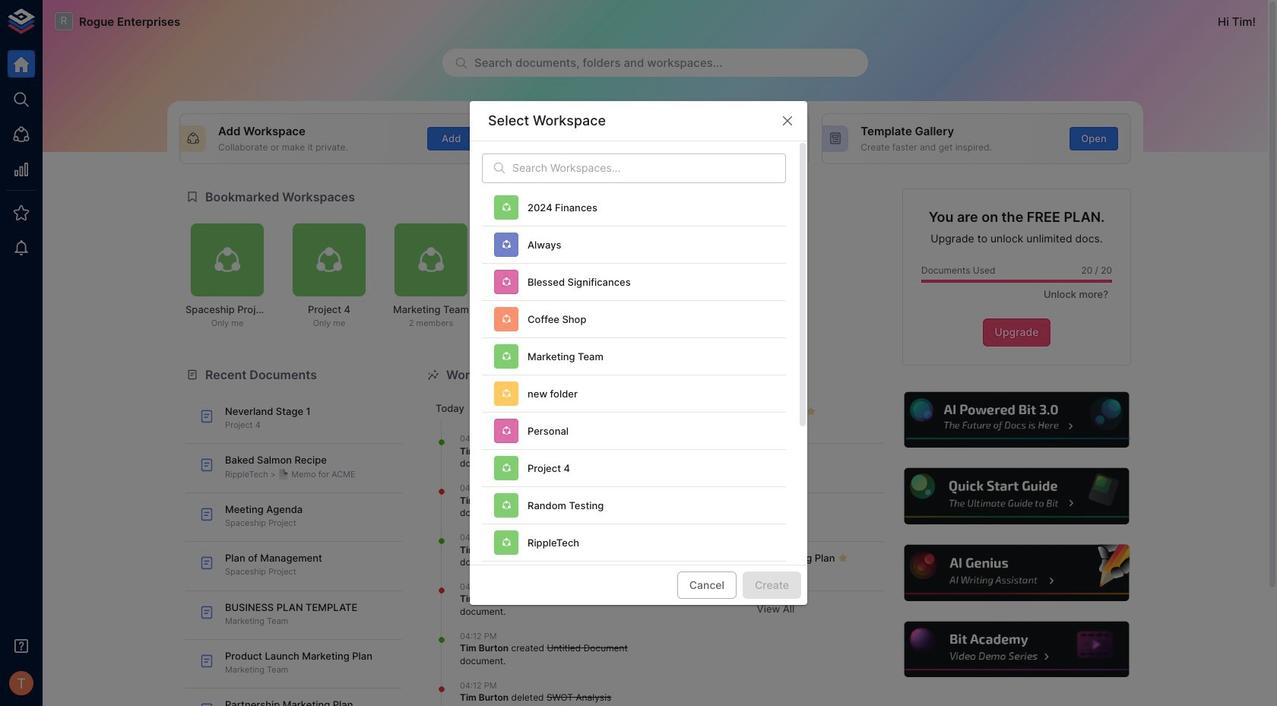 Task type: describe. For each thing, give the bounding box(es) containing it.
1 help image from the top
[[903, 390, 1131, 450]]

4 help image from the top
[[903, 620, 1131, 680]]



Task type: vqa. For each thing, say whether or not it's contained in the screenshot.
2nd HELP "IMAGE" from the bottom
yes



Task type: locate. For each thing, give the bounding box(es) containing it.
Search Workspaces... text field
[[512, 153, 786, 183]]

2 help image from the top
[[903, 466, 1131, 527]]

3 help image from the top
[[903, 543, 1131, 603]]

dialog
[[470, 101, 807, 706]]

help image
[[903, 390, 1131, 450], [903, 466, 1131, 527], [903, 543, 1131, 603], [903, 620, 1131, 680]]



